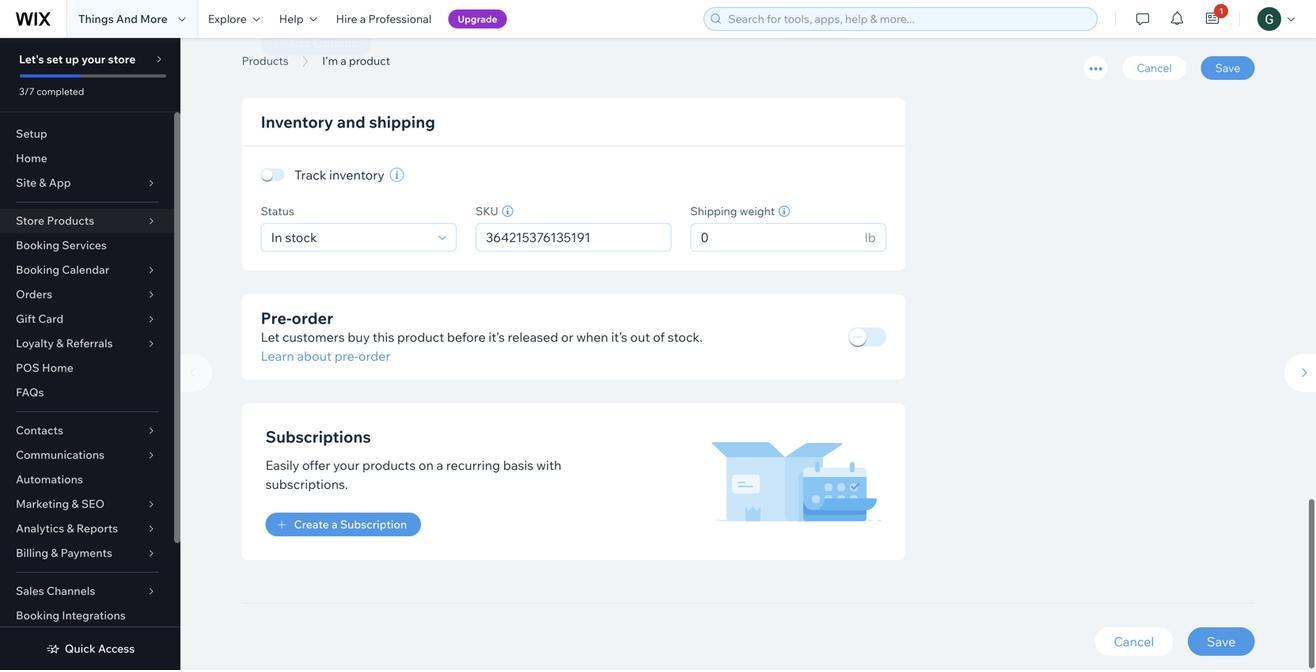 Task type: describe. For each thing, give the bounding box(es) containing it.
professional
[[369, 12, 432, 26]]

buy
[[348, 329, 370, 345]]

about
[[297, 348, 332, 364]]

with
[[537, 458, 562, 473]]

pre-order let customers buy this product before it's released or when it's out of stock. learn about pre-order
[[261, 308, 703, 364]]

& for analytics
[[67, 522, 74, 536]]

help button
[[270, 0, 327, 38]]

site & app
[[16, 176, 71, 190]]

1
[[1220, 6, 1224, 16]]

orders button
[[0, 283, 174, 307]]

automations link
[[0, 468, 174, 493]]

1 vertical spatial save
[[1208, 634, 1236, 650]]

i'm a product down the options
[[322, 54, 390, 68]]

Search for tools, apps, help & more... field
[[724, 8, 1093, 30]]

faqs link
[[0, 381, 174, 405]]

upgrade
[[458, 13, 498, 25]]

let's
[[19, 52, 44, 66]]

card
[[38, 312, 63, 326]]

more
[[140, 12, 168, 26]]

your inside sidebar element
[[82, 52, 106, 66]]

easily
[[266, 458, 300, 473]]

add
[[287, 36, 310, 51]]

0 vertical spatial save button
[[1202, 56, 1255, 80]]

booking integrations
[[16, 609, 126, 623]]

contacts
[[16, 424, 63, 437]]

services
[[62, 238, 107, 252]]

quick
[[65, 642, 96, 656]]

i'm a product down hire
[[242, 34, 421, 70]]

shipping weight
[[691, 204, 775, 218]]

contacts button
[[0, 419, 174, 443]]

learn
[[261, 348, 294, 364]]

basis
[[503, 458, 534, 473]]

options
[[313, 36, 358, 51]]

& for marketing
[[72, 497, 79, 511]]

calendar
[[62, 263, 109, 277]]

2 it's from the left
[[611, 329, 628, 345]]

a right plus xs icon
[[289, 34, 305, 70]]

lb
[[865, 230, 876, 245]]

0 vertical spatial save
[[1216, 61, 1241, 75]]

access
[[98, 642, 135, 656]]

released
[[508, 329, 559, 345]]

home link
[[0, 146, 174, 171]]

sales channels button
[[0, 580, 174, 604]]

offer
[[302, 458, 331, 473]]

let's set up your store
[[19, 52, 136, 66]]

product down the options
[[349, 54, 390, 68]]

site & app button
[[0, 171, 174, 196]]

0 vertical spatial cancel button
[[1123, 56, 1187, 80]]

& for site
[[39, 176, 46, 190]]

let
[[261, 329, 280, 345]]

reports
[[77, 522, 118, 536]]

1 vertical spatial cancel button
[[1095, 628, 1174, 656]]

0 vertical spatial home
[[16, 151, 47, 165]]

and
[[116, 12, 138, 26]]

up
[[65, 52, 79, 66]]

store products
[[16, 214, 94, 228]]

upgrade button
[[448, 10, 507, 29]]

stock.
[[668, 329, 703, 345]]

setup link
[[0, 122, 174, 146]]

of
[[653, 329, 665, 345]]

products link
[[234, 53, 297, 69]]

quick access button
[[46, 642, 135, 656]]

subscriptions.
[[266, 477, 348, 492]]

billing & payments button
[[0, 542, 174, 566]]

things and more
[[78, 12, 168, 26]]

learn about pre-order link
[[261, 347, 391, 366]]

before
[[447, 329, 486, 345]]

1 vertical spatial order
[[359, 348, 391, 364]]

channels
[[47, 584, 95, 598]]

orders
[[16, 287, 52, 301]]

gift card
[[16, 312, 63, 326]]

and
[[337, 112, 366, 132]]

loyalty & referrals button
[[0, 332, 174, 356]]

product inside pre-order let customers buy this product before it's released or when it's out of stock. learn about pre-order
[[397, 329, 444, 345]]

communications button
[[0, 443, 174, 468]]

& for billing
[[51, 546, 58, 560]]

plus xs image
[[271, 38, 281, 48]]

pos home
[[16, 361, 73, 375]]

explore
[[208, 12, 247, 26]]

product down hire a professional
[[312, 34, 421, 70]]

loyalty & referrals
[[16, 337, 113, 350]]

pre-
[[261, 308, 292, 328]]

your inside easily offer your products on a recurring basis with subscriptions.
[[333, 458, 360, 473]]

this
[[373, 329, 395, 345]]

communications
[[16, 448, 105, 462]]

products inside dropdown button
[[47, 214, 94, 228]]

create a subscription
[[294, 518, 407, 532]]

sales channels
[[16, 584, 95, 598]]

track
[[295, 167, 326, 183]]

booking for booking integrations
[[16, 609, 60, 623]]



Task type: locate. For each thing, give the bounding box(es) containing it.
app
[[49, 176, 71, 190]]

1 button
[[1196, 0, 1231, 38]]

0 horizontal spatial products
[[47, 214, 94, 228]]

it's right before
[[489, 329, 505, 345]]

products up "booking services" on the top left of page
[[47, 214, 94, 228]]

booking up the orders
[[16, 263, 60, 277]]

marketing & seo
[[16, 497, 105, 511]]

1 horizontal spatial your
[[333, 458, 360, 473]]

add options button
[[261, 31, 372, 55]]

& up billing & payments
[[67, 522, 74, 536]]

2 vertical spatial booking
[[16, 609, 60, 623]]

0 vertical spatial booking
[[16, 238, 60, 252]]

things
[[78, 12, 114, 26]]

& right site
[[39, 176, 46, 190]]

1 horizontal spatial it's
[[611, 329, 628, 345]]

i'm
[[242, 34, 283, 70], [322, 54, 338, 68]]

marketing
[[16, 497, 69, 511]]

hire a professional
[[336, 12, 432, 26]]

order up customers
[[292, 308, 333, 328]]

1 horizontal spatial i'm
[[322, 54, 338, 68]]

& for loyalty
[[56, 337, 64, 350]]

0 vertical spatial order
[[292, 308, 333, 328]]

it's
[[489, 329, 505, 345], [611, 329, 628, 345]]

i'm a product
[[242, 34, 421, 70], [322, 54, 390, 68]]

sku
[[476, 204, 499, 218]]

product right this
[[397, 329, 444, 345]]

or
[[561, 329, 574, 345]]

seo
[[81, 497, 105, 511]]

store
[[108, 52, 136, 66]]

completed
[[37, 86, 84, 97]]

booking for booking calendar
[[16, 263, 60, 277]]

booking down sales
[[16, 609, 60, 623]]

analytics & reports button
[[0, 517, 174, 542]]

booking inside the 'booking calendar' dropdown button
[[16, 263, 60, 277]]

your right offer
[[333, 458, 360, 473]]

product
[[312, 34, 421, 70], [349, 54, 390, 68], [397, 329, 444, 345]]

subscription
[[340, 518, 407, 532]]

a inside button
[[332, 518, 338, 532]]

recurring
[[446, 458, 501, 473]]

None field
[[266, 224, 434, 251], [481, 224, 666, 251], [266, 224, 434, 251], [481, 224, 666, 251]]

pos home link
[[0, 356, 174, 381]]

booking calendar button
[[0, 258, 174, 283]]

when
[[577, 329, 609, 345]]

home down loyalty & referrals at the bottom
[[42, 361, 73, 375]]

& right "billing"
[[51, 546, 58, 560]]

0.0 number field
[[696, 224, 861, 251]]

your right 'up' at top left
[[82, 52, 106, 66]]

order
[[292, 308, 333, 328], [359, 348, 391, 364]]

booking inside booking integrations link
[[16, 609, 60, 623]]

booking inside booking services link
[[16, 238, 60, 252]]

1 booking from the top
[[16, 238, 60, 252]]

quick access
[[65, 642, 135, 656]]

2 booking from the top
[[16, 263, 60, 277]]

gift
[[16, 312, 36, 326]]

1 vertical spatial your
[[333, 458, 360, 473]]

hire
[[336, 12, 358, 26]]

add options
[[287, 36, 358, 51]]

first time_stores_subsciptions and reccuring orders_calender and box copy image
[[712, 443, 882, 522]]

gift card button
[[0, 307, 174, 332]]

a right the create
[[332, 518, 338, 532]]

0 vertical spatial your
[[82, 52, 106, 66]]

billing
[[16, 546, 48, 560]]

faqs
[[16, 386, 44, 399]]

products
[[242, 54, 289, 68], [47, 214, 94, 228]]

shipping
[[369, 112, 435, 132]]

1 vertical spatial save button
[[1189, 628, 1255, 656]]

products down plus xs icon
[[242, 54, 289, 68]]

store
[[16, 214, 44, 228]]

inventory
[[329, 167, 385, 183]]

loyalty
[[16, 337, 54, 350]]

referrals
[[66, 337, 113, 350]]

1 it's from the left
[[489, 329, 505, 345]]

booking services
[[16, 238, 107, 252]]

shipping
[[691, 204, 738, 218]]

booking for booking services
[[16, 238, 60, 252]]

site
[[16, 176, 37, 190]]

set
[[46, 52, 63, 66]]

1 horizontal spatial order
[[359, 348, 391, 364]]

inventory and shipping
[[261, 112, 435, 132]]

subscriptions
[[266, 427, 371, 447]]

automations
[[16, 473, 83, 487]]

1 vertical spatial home
[[42, 361, 73, 375]]

customers
[[283, 329, 345, 345]]

analytics & reports
[[16, 522, 118, 536]]

a
[[360, 12, 366, 26], [289, 34, 305, 70], [341, 54, 347, 68], [437, 458, 444, 473], [332, 518, 338, 532]]

3 booking from the top
[[16, 609, 60, 623]]

cancel button
[[1123, 56, 1187, 80], [1095, 628, 1174, 656]]

it's left out
[[611, 329, 628, 345]]

booking down store
[[16, 238, 60, 252]]

1 vertical spatial cancel
[[1114, 634, 1155, 650]]

1 horizontal spatial products
[[242, 54, 289, 68]]

3/7 completed
[[19, 86, 84, 97]]

a right hire
[[360, 12, 366, 26]]

0 vertical spatial cancel
[[1137, 61, 1173, 75]]

&
[[39, 176, 46, 190], [56, 337, 64, 350], [72, 497, 79, 511], [67, 522, 74, 536], [51, 546, 58, 560]]

& left seo
[[72, 497, 79, 511]]

order down this
[[359, 348, 391, 364]]

home down setup
[[16, 151, 47, 165]]

0 horizontal spatial it's
[[489, 329, 505, 345]]

sidebar element
[[0, 38, 181, 671]]

booking calendar
[[16, 263, 109, 277]]

i'm left add
[[242, 34, 283, 70]]

a down the options
[[341, 54, 347, 68]]

1 vertical spatial products
[[47, 214, 94, 228]]

a inside easily offer your products on a recurring basis with subscriptions.
[[437, 458, 444, 473]]

a right on in the bottom left of the page
[[437, 458, 444, 473]]

on
[[419, 458, 434, 473]]

0 horizontal spatial your
[[82, 52, 106, 66]]

weight
[[740, 204, 775, 218]]

& inside "dropdown button"
[[56, 337, 64, 350]]

store products button
[[0, 209, 174, 234]]

& inside "dropdown button"
[[67, 522, 74, 536]]

i'm a product form
[[173, 0, 1317, 671]]

i'm down the options
[[322, 54, 338, 68]]

cancel
[[1137, 61, 1173, 75], [1114, 634, 1155, 650]]

sales
[[16, 584, 44, 598]]

& right loyalty
[[56, 337, 64, 350]]

pos
[[16, 361, 39, 375]]

hire a professional link
[[327, 0, 441, 38]]

inventory
[[261, 112, 334, 132]]

0 horizontal spatial i'm
[[242, 34, 283, 70]]

0 horizontal spatial order
[[292, 308, 333, 328]]

products inside i'm a product form
[[242, 54, 289, 68]]

1 vertical spatial booking
[[16, 263, 60, 277]]

save
[[1216, 61, 1241, 75], [1208, 634, 1236, 650]]

create
[[294, 518, 329, 532]]

products
[[363, 458, 416, 473]]

marketing & seo button
[[0, 493, 174, 517]]

billing & payments
[[16, 546, 112, 560]]

0 vertical spatial products
[[242, 54, 289, 68]]

booking integrations link
[[0, 604, 174, 629]]

create a subscription button
[[266, 513, 421, 537]]



Task type: vqa. For each thing, say whether or not it's contained in the screenshot.
topmost HOME
yes



